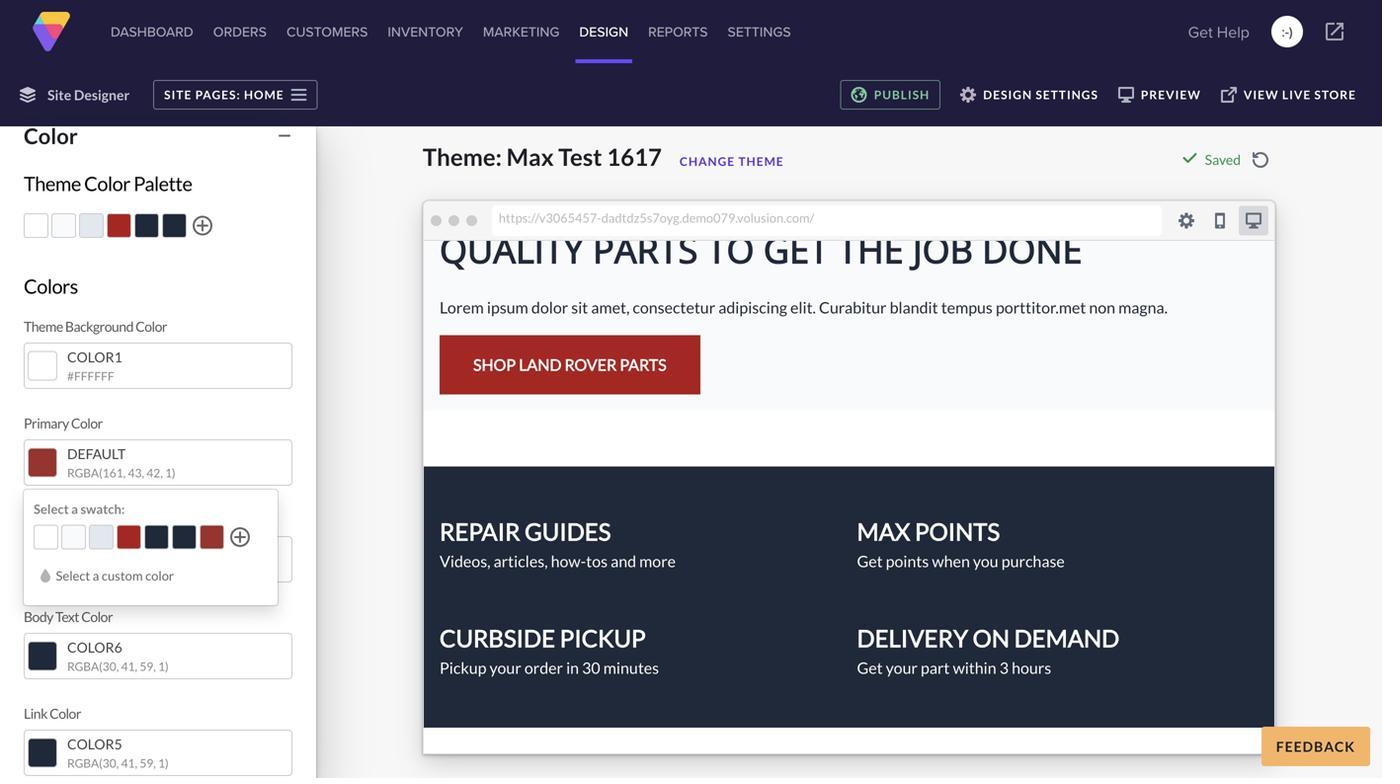 Task type: vqa. For each thing, say whether or not it's contained in the screenshot.


Task type: locate. For each thing, give the bounding box(es) containing it.
color5
[[67, 542, 122, 559], [67, 736, 122, 753]]

rgba(30, down 'link color'
[[67, 756, 119, 771]]

2 rgba(30, from the top
[[67, 659, 119, 674]]

59,
[[140, 563, 156, 577], [140, 659, 156, 674], [140, 756, 156, 771]]

1 vertical spatial 59,
[[140, 659, 156, 674]]

0 vertical spatial color5 image
[[134, 213, 159, 238]]

0 vertical spatial color5
[[67, 542, 122, 559]]

theme: max test 1617
[[423, 143, 662, 171]]

59, for secondary color
[[140, 563, 156, 577]]

site
[[47, 86, 71, 103], [164, 87, 192, 102]]

color5 rgba(30, 41, 59, 1) inside link color element
[[67, 736, 169, 771]]

secondary color element
[[24, 536, 292, 583]]

dashboard
[[111, 22, 193, 41]]

0 vertical spatial theme
[[738, 154, 784, 168]]

settings
[[728, 22, 791, 41]]

select a custom color
[[53, 568, 174, 584]]

59, for link color
[[140, 756, 156, 771]]

3 rgba(30, from the top
[[67, 756, 119, 771]]

41, inside "color6 rgba(30, 41, 59, 1)"
[[121, 659, 137, 674]]

3 59, from the top
[[140, 756, 156, 771]]

color5 rgba(30, 41, 59, 1)
[[67, 542, 169, 577], [67, 736, 169, 771]]

rgba(30, inside link color element
[[67, 756, 119, 771]]

site left the designer
[[47, 86, 71, 103]]

select down color2 icon
[[56, 568, 90, 584]]

theme color palette
[[24, 172, 192, 196]]

site pages: home
[[164, 87, 284, 102]]

1 59, from the top
[[140, 563, 156, 577]]

design settings button
[[951, 80, 1108, 110]]

color5 image
[[134, 213, 159, 238], [144, 525, 169, 550]]

59, inside link color element
[[140, 756, 156, 771]]

theme background color
[[24, 318, 167, 335]]

0 vertical spatial select
[[34, 501, 69, 517]]

0 vertical spatial a
[[71, 501, 78, 517]]

default rgba(161, 43, 42, 1)
[[67, 446, 175, 480]]

2 59, from the top
[[140, 659, 156, 674]]

color
[[24, 123, 78, 149], [84, 172, 130, 196], [135, 318, 167, 335], [71, 415, 103, 432], [85, 512, 117, 529], [81, 609, 113, 625], [49, 705, 81, 722]]

color5 rgba(30, 41, 59, 1) for secondary color
[[67, 542, 169, 577]]

feedback button
[[1261, 727, 1370, 767]]

43,
[[128, 466, 144, 480]]

rgba(30, inside "color6 rgba(30, 41, 59, 1)"
[[67, 659, 119, 674]]

2 color5 from the top
[[67, 736, 122, 753]]

custom
[[102, 568, 143, 584]]

1 horizontal spatial a
[[93, 568, 99, 584]]

color5 inside link color element
[[67, 736, 122, 753]]

color1 image left color2 image
[[24, 213, 48, 238]]

1 vertical spatial rgba(30,
[[67, 659, 119, 674]]

theme:
[[423, 143, 502, 171]]

0 vertical spatial color1 image
[[24, 213, 48, 238]]

link
[[24, 705, 47, 722]]

color3 image
[[79, 213, 104, 238]]

1 vertical spatial theme
[[24, 172, 81, 196]]

max
[[506, 143, 554, 171]]

site left pages:
[[164, 87, 192, 102]]

link color element
[[24, 730, 292, 776]]

preview
[[1141, 87, 1201, 102]]

view live store
[[1244, 87, 1356, 102]]

1 color5 rgba(30, 41, 59, 1) from the top
[[67, 542, 169, 577]]

color1
[[67, 349, 122, 366]]

a
[[71, 501, 78, 517], [93, 568, 99, 584]]

42,
[[147, 466, 163, 480]]

color5 down 'link color'
[[67, 736, 122, 753]]

1 vertical spatial select
[[56, 568, 90, 584]]

site inside button
[[164, 87, 192, 102]]

0 vertical spatial color5 rgba(30, 41, 59, 1)
[[67, 542, 169, 577]]

color5 inside secondary color element
[[67, 542, 122, 559]]

a left swatch:
[[71, 501, 78, 517]]

preview button
[[1108, 80, 1211, 110]]

get help
[[1188, 20, 1250, 43]]

color6 image
[[162, 213, 187, 238]]

rgba(161,
[[67, 466, 126, 480]]

add color image right default image
[[230, 528, 250, 547]]

help
[[1217, 20, 1250, 43]]

color5 image for swatch:
[[144, 525, 169, 550]]

0 horizontal spatial a
[[71, 501, 78, 517]]

color1 image
[[24, 213, 48, 238], [34, 525, 58, 550]]

1 vertical spatial color1 image
[[34, 525, 58, 550]]

color5 image right color4 icon
[[144, 525, 169, 550]]

body
[[24, 609, 53, 625]]

59, for body text color
[[140, 659, 156, 674]]

theme right change
[[738, 154, 784, 168]]

inventory button
[[384, 0, 467, 63]]

add color image right color6 image
[[193, 216, 212, 236]]

theme down colors
[[24, 318, 63, 335]]

color1 image left color2 icon
[[34, 525, 58, 550]]

1 color5 from the top
[[67, 542, 122, 559]]

1 vertical spatial color5
[[67, 736, 122, 753]]

select
[[34, 501, 69, 517], [56, 568, 90, 584]]

pages:
[[195, 87, 241, 102]]

#ffffff
[[67, 369, 114, 383]]

1 41, from the top
[[121, 563, 137, 577]]

2 vertical spatial 41,
[[121, 756, 137, 771]]

store
[[1314, 87, 1356, 102]]

settings
[[1036, 87, 1098, 102]]

designer
[[74, 86, 130, 103]]

1) for link color
[[158, 756, 169, 771]]

1 vertical spatial color5 image
[[144, 525, 169, 550]]

a for swatch:
[[71, 501, 78, 517]]

0 vertical spatial rgba(30,
[[67, 563, 119, 577]]

color5 rgba(30, 41, 59, 1) inside secondary color element
[[67, 542, 169, 577]]

theme up color2 image
[[24, 172, 81, 196]]

rgba(30, inside secondary color element
[[67, 563, 119, 577]]

1 horizontal spatial site
[[164, 87, 192, 102]]

color
[[145, 568, 174, 584]]

marketing
[[483, 22, 560, 41]]

color5 image right color4 image
[[134, 213, 159, 238]]

2 vertical spatial theme
[[24, 318, 63, 335]]

0 horizontal spatial site
[[47, 86, 71, 103]]

41,
[[121, 563, 137, 577], [121, 659, 137, 674], [121, 756, 137, 771]]

0 vertical spatial add color image
[[193, 216, 212, 236]]

color1 image for theme color palette
[[24, 213, 48, 238]]

a left custom
[[93, 568, 99, 584]]

palette
[[133, 172, 192, 196]]

59, inside secondary color element
[[140, 563, 156, 577]]

feedback
[[1276, 738, 1355, 755]]

1 rgba(30, from the top
[[67, 563, 119, 577]]

41, inside secondary color element
[[121, 563, 137, 577]]

primary color
[[24, 415, 103, 432]]

select a swatch:
[[34, 501, 125, 517]]

test
[[558, 143, 602, 171]]

1) inside secondary color element
[[158, 563, 169, 577]]

design
[[579, 22, 628, 41]]

3 41, from the top
[[121, 756, 137, 771]]

a for custom
[[93, 568, 99, 584]]

rgba(30, down color3 icon
[[67, 563, 119, 577]]

1) inside "color6 rgba(30, 41, 59, 1)"
[[158, 659, 169, 674]]

1 vertical spatial 41,
[[121, 659, 137, 674]]

select up color2 icon
[[34, 501, 69, 517]]

color5 up select a custom color
[[67, 542, 122, 559]]

text
[[55, 609, 79, 625]]

publish button
[[840, 80, 941, 110]]

rgba(30, down color6
[[67, 659, 119, 674]]

default
[[67, 446, 126, 462]]

2 color5 rgba(30, 41, 59, 1) from the top
[[67, 736, 169, 771]]

2 vertical spatial 59,
[[140, 756, 156, 771]]

color3 image
[[89, 525, 114, 550]]

reports button
[[644, 0, 712, 63]]

site pages: home button
[[153, 80, 318, 110]]

0 vertical spatial 41,
[[121, 563, 137, 577]]

2 vertical spatial rgba(30,
[[67, 756, 119, 771]]

1) inside default rgba(161, 43, 42, 1)
[[165, 466, 175, 480]]

rgba(30, for body text color
[[67, 659, 119, 674]]

customers
[[286, 22, 368, 41]]

inventory
[[388, 22, 463, 41]]

0 vertical spatial 59,
[[140, 563, 156, 577]]

1 vertical spatial color5 rgba(30, 41, 59, 1)
[[67, 736, 169, 771]]

color2 image
[[51, 213, 76, 238]]

settings button
[[724, 0, 795, 63]]

59, inside "color6 rgba(30, 41, 59, 1)"
[[140, 659, 156, 674]]

sidebar element
[[0, 106, 316, 778]]

1 horizontal spatial add color image
[[230, 528, 250, 547]]

1 vertical spatial a
[[93, 568, 99, 584]]

site designer
[[47, 86, 130, 103]]

1) inside link color element
[[158, 756, 169, 771]]

rgba(30,
[[67, 563, 119, 577], [67, 659, 119, 674], [67, 756, 119, 771]]

body text color
[[24, 609, 113, 625]]

1) for body text color
[[158, 659, 169, 674]]

color6 image
[[172, 525, 197, 550]]

publish
[[874, 87, 930, 102]]

secondary
[[24, 512, 83, 529]]

get help link
[[1182, 12, 1256, 51]]

orders
[[213, 22, 267, 41]]

add color image
[[193, 216, 212, 236], [230, 528, 250, 547]]

1)
[[165, 466, 175, 480], [158, 563, 169, 577], [158, 659, 169, 674], [158, 756, 169, 771]]

background
[[65, 318, 133, 335]]

2 41, from the top
[[121, 659, 137, 674]]

color5 for secondary color
[[67, 542, 122, 559]]

theme
[[738, 154, 784, 168], [24, 172, 81, 196], [24, 318, 63, 335]]

41, inside link color element
[[121, 756, 137, 771]]

41, for link color
[[121, 756, 137, 771]]



Task type: describe. For each thing, give the bounding box(es) containing it.
dashboard link
[[107, 0, 197, 63]]

:-
[[1282, 22, 1289, 41]]

:-)
[[1282, 22, 1293, 41]]

design
[[983, 87, 1032, 102]]

link color
[[24, 705, 81, 722]]

theme for theme background color
[[24, 318, 63, 335]]

color inside color button
[[24, 123, 78, 149]]

saved image
[[1182, 150, 1198, 166]]

secondary color
[[24, 512, 117, 529]]

site for site pages: home
[[164, 87, 192, 102]]

view
[[1244, 87, 1279, 102]]

dashboard image
[[32, 12, 71, 51]]

change theme
[[680, 154, 784, 168]]

color5 for link color
[[67, 736, 122, 753]]

color5 image for palette
[[134, 213, 159, 238]]

select for select a custom color
[[56, 568, 90, 584]]

colors
[[24, 275, 78, 298]]

)
[[1289, 22, 1293, 41]]

41, for body text color
[[121, 659, 137, 674]]

home
[[244, 87, 284, 102]]

41, for secondary color
[[121, 563, 137, 577]]

site for site designer
[[47, 86, 71, 103]]

view live store button
[[1211, 80, 1366, 110]]

design button
[[575, 0, 632, 63]]

color4 image
[[107, 213, 131, 238]]

1617
[[607, 143, 662, 171]]

primary color element
[[24, 440, 292, 486]]

color4 image
[[117, 525, 141, 550]]

orders button
[[209, 0, 271, 63]]

https://v3065457-
[[499, 210, 601, 225]]

color6 rgba(30, 41, 59, 1)
[[67, 639, 169, 674]]

customers button
[[283, 0, 372, 63]]

design settings
[[983, 87, 1098, 102]]

change
[[680, 154, 735, 168]]

color5 rgba(30, 41, 59, 1) for link color
[[67, 736, 169, 771]]

primary
[[24, 415, 69, 432]]

0 horizontal spatial add color image
[[193, 216, 212, 236]]

marketing button
[[479, 0, 564, 63]]

swatch:
[[80, 501, 125, 517]]

1) for secondary color
[[158, 563, 169, 577]]

:-) link
[[1271, 16, 1303, 47]]

select for select a swatch:
[[34, 501, 69, 517]]

body text color element
[[24, 633, 292, 680]]

rgba(30, for secondary color
[[67, 563, 119, 577]]

live
[[1282, 87, 1311, 102]]

get
[[1188, 20, 1213, 43]]

dadtdz5s7oyg.demo079.volusion.com/
[[601, 210, 814, 225]]

color2 image
[[61, 525, 86, 550]]

reports
[[648, 22, 708, 41]]

volusion-logo link
[[32, 12, 71, 51]]

theme background color element
[[24, 343, 292, 389]]

default image
[[200, 525, 224, 550]]

https://v3065457-dadtdz5s7oyg.demo079.volusion.com/
[[499, 210, 814, 225]]

color1 image for select a swatch:
[[34, 525, 58, 550]]

theme for theme color palette
[[24, 172, 81, 196]]

color6
[[67, 639, 122, 656]]

color1 #ffffff
[[67, 349, 122, 383]]

saved
[[1205, 151, 1241, 168]]

1 vertical spatial add color image
[[230, 528, 250, 547]]

rgba(30, for link color
[[67, 756, 119, 771]]

color button
[[14, 119, 302, 153]]



